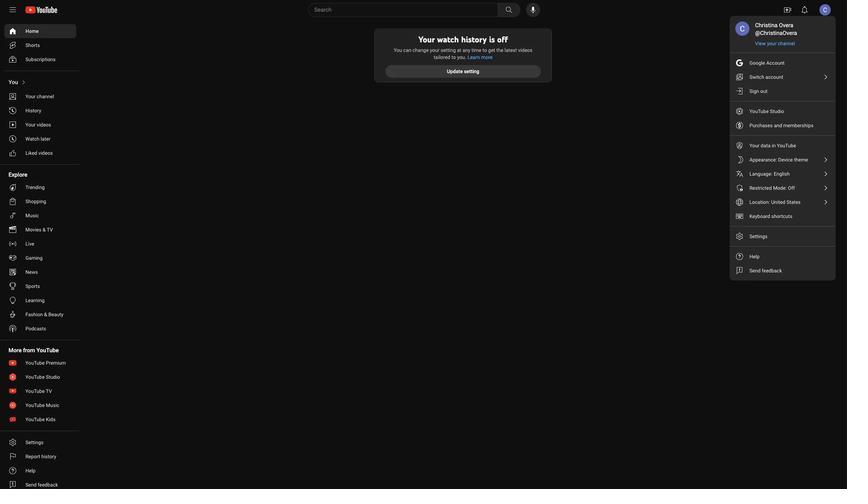 Task type: describe. For each thing, give the bounding box(es) containing it.
0 horizontal spatial music
[[25, 213, 39, 219]]

change
[[413, 47, 429, 53]]

1 vertical spatial history
[[41, 454, 56, 460]]

premium
[[46, 361, 66, 366]]

device
[[779, 157, 794, 163]]

movies
[[25, 227, 41, 233]]

christina
[[756, 22, 778, 29]]

you can change your setting at any time to get the latest videos tailored to you.
[[394, 47, 533, 60]]

1 vertical spatial tv
[[46, 389, 52, 395]]

youtube kids
[[25, 417, 56, 423]]

sports
[[25, 284, 40, 289]]

0 vertical spatial youtube studio
[[750, 109, 785, 114]]

& for tv
[[43, 227, 46, 233]]

movies & tv
[[25, 227, 53, 233]]

your watch history is off
[[419, 34, 508, 45]]

trending
[[25, 185, 45, 190]]

liked
[[25, 150, 37, 156]]

watch
[[25, 136, 39, 142]]

your for your channel
[[25, 94, 36, 99]]

1 vertical spatial studio
[[46, 375, 60, 380]]

data
[[761, 143, 771, 149]]

report history
[[25, 454, 56, 460]]

location:
[[750, 200, 771, 205]]

watch
[[438, 34, 459, 45]]

purchases and memberships
[[750, 123, 814, 128]]

0 horizontal spatial help
[[25, 468, 36, 474]]

latest
[[505, 47, 517, 53]]

1 horizontal spatial history
[[462, 34, 487, 45]]

1 horizontal spatial settings
[[750, 234, 768, 240]]

theme
[[795, 157, 809, 163]]

home
[[25, 28, 39, 34]]

states
[[787, 200, 801, 205]]

account
[[766, 74, 784, 80]]

get
[[489, 47, 496, 53]]

subscriptions
[[25, 57, 56, 62]]

setting inside you can change your setting at any time to get the latest videos tailored to you.
[[441, 47, 456, 53]]

keyboard shortcuts
[[750, 214, 793, 219]]

kids
[[46, 417, 56, 423]]

later
[[41, 136, 50, 142]]

sign out
[[750, 88, 768, 94]]

live
[[25, 241, 34, 247]]

sign
[[750, 88, 760, 94]]

time
[[472, 47, 482, 53]]

at
[[457, 47, 462, 53]]

videos inside you can change your setting at any time to get the latest videos tailored to you.
[[519, 47, 533, 53]]

the
[[497, 47, 504, 53]]

appearance:
[[750, 157, 778, 163]]

history
[[25, 108, 41, 114]]

google
[[750, 60, 766, 66]]

@christinaovera
[[756, 30, 798, 36]]

0 vertical spatial send feedback
[[750, 268, 783, 274]]

youtube left the kids
[[25, 417, 45, 423]]

your for your videos
[[25, 122, 36, 128]]

off
[[789, 185, 796, 191]]

switch account
[[750, 74, 784, 80]]

gaming
[[25, 255, 43, 261]]

off
[[498, 34, 508, 45]]

is
[[489, 34, 495, 45]]

any
[[463, 47, 471, 53]]

purchases
[[750, 123, 773, 128]]

videos for your videos
[[37, 122, 51, 128]]

explore
[[8, 172, 27, 178]]

keyboard
[[750, 214, 771, 219]]

0 vertical spatial to
[[483, 47, 487, 53]]

0 horizontal spatial send feedback
[[25, 483, 58, 488]]

fashion & beauty
[[25, 312, 64, 318]]

youtube up youtube music
[[25, 389, 45, 395]]

learning
[[25, 298, 45, 304]]

youtube music
[[25, 403, 59, 409]]

english
[[774, 171, 791, 177]]

language:
[[750, 171, 773, 177]]

from
[[23, 347, 35, 354]]

appearance: device theme
[[750, 157, 809, 163]]

watch later
[[25, 136, 50, 142]]

restricted
[[750, 185, 773, 191]]

0 horizontal spatial channel
[[37, 94, 54, 99]]

more
[[482, 54, 493, 60]]

account
[[767, 60, 785, 66]]

in
[[772, 143, 776, 149]]

more from youtube
[[8, 347, 59, 354]]

learn more link
[[468, 54, 493, 61]]

learn more
[[468, 54, 493, 60]]

location: united states
[[750, 200, 801, 205]]

learn
[[468, 54, 480, 60]]

view your channel
[[756, 41, 796, 46]]

overa
[[780, 22, 794, 29]]

fashion
[[25, 312, 43, 318]]

united
[[772, 200, 786, 205]]

and
[[775, 123, 783, 128]]

1 horizontal spatial send
[[750, 268, 761, 274]]



Task type: locate. For each thing, give the bounding box(es) containing it.
mode:
[[774, 185, 788, 191]]

your channel
[[25, 94, 54, 99]]

music up the movies
[[25, 213, 39, 219]]

0 vertical spatial &
[[43, 227, 46, 233]]

0 horizontal spatial to
[[452, 54, 456, 60]]

your channel link
[[4, 90, 76, 104], [4, 90, 76, 104]]

0 horizontal spatial studio
[[46, 375, 60, 380]]

studio
[[771, 109, 785, 114], [46, 375, 60, 380]]

shopping link
[[4, 195, 76, 209], [4, 195, 76, 209]]

avatar image image
[[820, 4, 832, 16]]

channel up history
[[37, 94, 54, 99]]

your inside you can change your setting at any time to get the latest videos tailored to you.
[[430, 47, 440, 53]]

your up tailored
[[430, 47, 440, 53]]

tv up youtube music
[[46, 389, 52, 395]]

shorts link
[[4, 38, 76, 52], [4, 38, 76, 52]]

your
[[768, 41, 777, 46], [430, 47, 440, 53]]

0 horizontal spatial history
[[41, 454, 56, 460]]

update setting
[[447, 69, 480, 74]]

switch
[[750, 74, 765, 80]]

view your channel link
[[756, 40, 796, 47]]

1 horizontal spatial to
[[483, 47, 487, 53]]

your inside view your channel link
[[768, 41, 777, 46]]

to left get on the top of page
[[483, 47, 487, 53]]

music link
[[4, 209, 76, 223], [4, 209, 76, 223]]

1 vertical spatial setting
[[464, 69, 480, 74]]

1 horizontal spatial send feedback
[[750, 268, 783, 274]]

0 vertical spatial you
[[394, 47, 402, 53]]

christina overa @christinaovera
[[756, 22, 798, 36]]

your up history
[[25, 94, 36, 99]]

& right the movies
[[43, 227, 46, 233]]

1 vertical spatial send
[[25, 483, 37, 488]]

your for your data in youtube
[[750, 143, 760, 149]]

gaming link
[[4, 251, 76, 265], [4, 251, 76, 265]]

0 vertical spatial music
[[25, 213, 39, 219]]

0 vertical spatial your
[[768, 41, 777, 46]]

restricted mode: off
[[750, 185, 796, 191]]

1 horizontal spatial feedback
[[762, 268, 783, 274]]

to
[[483, 47, 487, 53], [452, 54, 456, 60]]

0 horizontal spatial settings
[[25, 440, 44, 446]]

channel inside view your channel link
[[779, 41, 796, 46]]

keyboard shortcuts link
[[730, 209, 837, 224], [730, 209, 837, 224]]

google account
[[750, 60, 785, 66]]

help
[[750, 254, 760, 260], [25, 468, 36, 474]]

1 vertical spatial videos
[[37, 122, 51, 128]]

history right 'report'
[[41, 454, 56, 460]]

1 vertical spatial to
[[452, 54, 456, 60]]

purchases and memberships link
[[730, 119, 837, 133], [730, 119, 837, 133]]

your data in youtube link
[[730, 139, 837, 153], [730, 139, 837, 153]]

learning link
[[4, 294, 76, 308], [4, 294, 76, 308]]

& left beauty
[[44, 312, 47, 318]]

your videos
[[25, 122, 51, 128]]

trending link
[[4, 180, 76, 195], [4, 180, 76, 195]]

0 vertical spatial channel
[[779, 41, 796, 46]]

podcasts
[[25, 326, 46, 332]]

1 horizontal spatial studio
[[771, 109, 785, 114]]

send feedback
[[750, 268, 783, 274], [25, 483, 58, 488]]

youtube
[[750, 109, 769, 114], [778, 143, 797, 149], [37, 347, 59, 354], [25, 361, 45, 366], [25, 375, 45, 380], [25, 389, 45, 395], [25, 403, 45, 409], [25, 417, 45, 423]]

channel
[[779, 41, 796, 46], [37, 94, 54, 99]]

tv right the movies
[[47, 227, 53, 233]]

studio down "premium"
[[46, 375, 60, 380]]

history up time
[[462, 34, 487, 45]]

sports link
[[4, 280, 76, 294], [4, 280, 76, 294]]

youtube studio up purchases
[[750, 109, 785, 114]]

youtube studio
[[750, 109, 785, 114], [25, 375, 60, 380]]

your up change
[[419, 34, 435, 45]]

1 vertical spatial music
[[46, 403, 59, 409]]

your up watch at the left top of the page
[[25, 122, 36, 128]]

Update setting text field
[[447, 69, 480, 74]]

beauty
[[48, 312, 64, 318]]

1 vertical spatial channel
[[37, 94, 54, 99]]

studio up and
[[771, 109, 785, 114]]

your down the @christinaovera
[[768, 41, 777, 46]]

music
[[25, 213, 39, 219], [46, 403, 59, 409]]

Search text field
[[315, 5, 497, 15]]

liked videos
[[25, 150, 53, 156]]

1 vertical spatial help
[[25, 468, 36, 474]]

watch later link
[[4, 132, 76, 146], [4, 132, 76, 146]]

memberships
[[784, 123, 814, 128]]

0 horizontal spatial feedback
[[38, 483, 58, 488]]

youtube studio down youtube premium in the left bottom of the page
[[25, 375, 60, 380]]

movies & tv link
[[4, 223, 76, 237], [4, 223, 76, 237]]

0 horizontal spatial setting
[[441, 47, 456, 53]]

1 vertical spatial settings
[[25, 440, 44, 446]]

your left "data"
[[750, 143, 760, 149]]

1 vertical spatial your
[[430, 47, 440, 53]]

youtube up "youtube tv"
[[25, 375, 45, 380]]

0 vertical spatial help
[[750, 254, 760, 260]]

1 horizontal spatial help
[[750, 254, 760, 260]]

news
[[25, 270, 38, 275]]

1 vertical spatial youtube studio
[[25, 375, 60, 380]]

youtube up youtube premium in the left bottom of the page
[[37, 347, 59, 354]]

videos right latest
[[519, 47, 533, 53]]

you link
[[4, 75, 76, 90], [4, 75, 76, 90]]

youtube premium
[[25, 361, 66, 366]]

send feedback link
[[730, 264, 837, 278], [730, 264, 837, 278], [4, 478, 76, 490], [4, 478, 76, 490]]

your data in youtube
[[750, 143, 797, 149]]

videos
[[519, 47, 533, 53], [37, 122, 51, 128], [38, 150, 53, 156]]

youtube down more from youtube
[[25, 361, 45, 366]]

setting
[[441, 47, 456, 53], [464, 69, 480, 74]]

youtube tv
[[25, 389, 52, 395]]

& for beauty
[[44, 312, 47, 318]]

you for you
[[8, 79, 18, 86]]

shopping
[[25, 199, 46, 205]]

switch account link
[[730, 70, 837, 84], [730, 70, 837, 84]]

settings up 'report'
[[25, 440, 44, 446]]

youtube up purchases
[[750, 109, 769, 114]]

1 horizontal spatial channel
[[779, 41, 796, 46]]

0 vertical spatial studio
[[771, 109, 785, 114]]

liked videos link
[[4, 146, 76, 160], [4, 146, 76, 160]]

1 horizontal spatial your
[[768, 41, 777, 46]]

out
[[761, 88, 768, 94]]

youtube premium link
[[4, 356, 76, 370], [4, 356, 76, 370]]

0 vertical spatial setting
[[441, 47, 456, 53]]

to left you.
[[452, 54, 456, 60]]

0 vertical spatial videos
[[519, 47, 533, 53]]

podcasts link
[[4, 322, 76, 336], [4, 322, 76, 336]]

videos up later
[[37, 122, 51, 128]]

settings
[[750, 234, 768, 240], [25, 440, 44, 446]]

setting inside button
[[464, 69, 480, 74]]

language: english
[[750, 171, 791, 177]]

history
[[462, 34, 487, 45], [41, 454, 56, 460]]

0 horizontal spatial your
[[430, 47, 440, 53]]

youtube kids link
[[4, 413, 76, 427], [4, 413, 76, 427]]

you.
[[458, 54, 467, 60]]

tailored
[[434, 54, 451, 60]]

0 horizontal spatial you
[[8, 79, 18, 86]]

update setting button
[[386, 65, 541, 78]]

setting down the learn
[[464, 69, 480, 74]]

music up the kids
[[46, 403, 59, 409]]

1 vertical spatial send feedback
[[25, 483, 58, 488]]

1 vertical spatial feedback
[[38, 483, 58, 488]]

settings down keyboard
[[750, 234, 768, 240]]

0 vertical spatial settings
[[750, 234, 768, 240]]

send
[[750, 268, 761, 274], [25, 483, 37, 488]]

1 vertical spatial &
[[44, 312, 47, 318]]

youtube down "youtube tv"
[[25, 403, 45, 409]]

report history link
[[4, 450, 76, 464], [4, 450, 76, 464]]

channel down the @christinaovera
[[779, 41, 796, 46]]

None search field
[[296, 3, 522, 17]]

setting up tailored
[[441, 47, 456, 53]]

can
[[404, 47, 412, 53]]

more
[[8, 347, 22, 354]]

0 vertical spatial tv
[[47, 227, 53, 233]]

0 horizontal spatial youtube studio
[[25, 375, 60, 380]]

shortcuts
[[772, 214, 793, 219]]

update
[[447, 69, 463, 74]]

0 vertical spatial history
[[462, 34, 487, 45]]

help link
[[730, 250, 837, 264], [730, 250, 837, 264], [4, 464, 76, 478], [4, 464, 76, 478]]

2 vertical spatial videos
[[38, 150, 53, 156]]

1 horizontal spatial setting
[[464, 69, 480, 74]]

appearance: device theme option
[[730, 153, 837, 167]]

you for you can change your setting at any time to get the latest videos tailored to you.
[[394, 47, 402, 53]]

1 horizontal spatial you
[[394, 47, 402, 53]]

videos down later
[[38, 150, 53, 156]]

view
[[756, 41, 767, 46]]

youtube studio link
[[730, 104, 837, 119], [730, 104, 837, 119], [4, 370, 76, 385], [4, 370, 76, 385]]

1 vertical spatial you
[[8, 79, 18, 86]]

0 vertical spatial feedback
[[762, 268, 783, 274]]

1 horizontal spatial music
[[46, 403, 59, 409]]

videos for liked videos
[[38, 150, 53, 156]]

you inside you can change your setting at any time to get the latest videos tailored to you.
[[394, 47, 402, 53]]

shorts
[[25, 42, 40, 48]]

report
[[25, 454, 40, 460]]

1 horizontal spatial youtube studio
[[750, 109, 785, 114]]

youtube right in
[[778, 143, 797, 149]]

0 vertical spatial send
[[750, 268, 761, 274]]

your for your watch history is off
[[419, 34, 435, 45]]

0 horizontal spatial send
[[25, 483, 37, 488]]



Task type: vqa. For each thing, say whether or not it's contained in the screenshot.
text field
no



